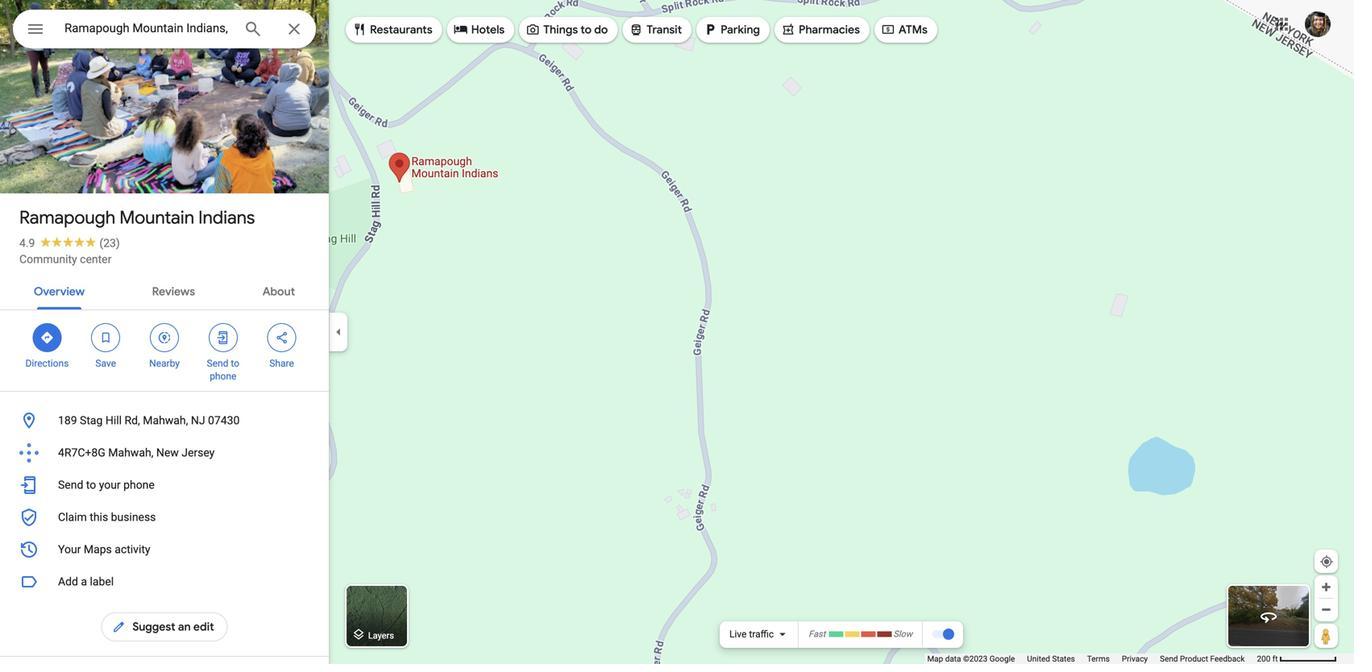 Task type: vqa. For each thing, say whether or not it's contained in the screenshot.


Task type: describe. For each thing, give the bounding box(es) containing it.
23 reviews element
[[99, 237, 120, 250]]

jersey
[[182, 446, 215, 459]]

 suggest an edit
[[112, 618, 214, 636]]

189 stag hill rd, mahwah, nj 07430
[[58, 414, 240, 427]]

 button
[[13, 10, 58, 52]]

©2023
[[963, 654, 988, 664]]

community center
[[19, 253, 112, 266]]

map data ©2023 google
[[927, 654, 1015, 664]]

send for send to your phone
[[58, 478, 83, 492]]

 search field
[[13, 10, 316, 52]]

mahwah, inside button
[[108, 446, 153, 459]]

privacy
[[1122, 654, 1148, 664]]

send to your phone button
[[0, 469, 329, 501]]

mahwah, inside button
[[143, 414, 188, 427]]

photos
[[59, 160, 99, 175]]

product
[[1180, 654, 1208, 664]]

live traffic option
[[729, 629, 774, 640]]


[[703, 21, 717, 38]]

google account: giulia masi  
(giulia.masi@adept.ai) image
[[1305, 11, 1331, 37]]

parking
[[721, 23, 760, 37]]

send product feedback
[[1160, 654, 1245, 664]]

mountain
[[119, 206, 194, 229]]

your maps activity
[[58, 543, 150, 556]]

12 photos
[[41, 160, 99, 175]]

fast
[[809, 629, 826, 639]]

google
[[990, 654, 1015, 664]]

send for send to phone
[[207, 358, 228, 369]]


[[216, 329, 230, 347]]

4r7c+8g mahwah, new jersey button
[[0, 437, 329, 469]]

to inside the  things to do
[[581, 23, 592, 37]]


[[275, 329, 289, 347]]

200 ft button
[[1257, 654, 1337, 664]]

hotels
[[471, 23, 505, 37]]

about
[[263, 285, 295, 299]]

to for send to your phone
[[86, 478, 96, 492]]

add
[[58, 575, 78, 588]]

200
[[1257, 654, 1270, 664]]

ft
[[1272, 654, 1278, 664]]

google maps element
[[0, 0, 1354, 664]]

send product feedback button
[[1160, 654, 1245, 664]]

terms
[[1087, 654, 1110, 664]]

edit
[[193, 620, 214, 634]]

privacy button
[[1122, 654, 1148, 664]]

zoom out image
[[1320, 604, 1332, 616]]


[[454, 21, 468, 38]]

pharmacies
[[799, 23, 860, 37]]

share
[[269, 358, 294, 369]]

4.9
[[19, 237, 35, 250]]

traffic
[[749, 629, 774, 640]]

4r7c+8g
[[58, 446, 105, 459]]

send to your phone
[[58, 478, 155, 492]]

overview
[[34, 285, 85, 299]]

data
[[945, 654, 961, 664]]

nearby
[[149, 358, 180, 369]]


[[351, 626, 366, 644]]

live
[[729, 629, 747, 640]]

send to phone
[[207, 358, 239, 382]]

200 ft
[[1257, 654, 1278, 664]]

united states
[[1027, 654, 1075, 664]]


[[629, 21, 643, 38]]

none field inside ramapough mountain indians, 189 stag hill rd, mahwah, nj 07430 field
[[64, 19, 231, 38]]

street view image
[[1259, 607, 1278, 626]]

transit
[[647, 23, 682, 37]]

 hotels
[[454, 21, 505, 38]]

do
[[594, 23, 608, 37]]

189 stag hill rd, mahwah, nj 07430 button
[[0, 405, 329, 437]]

new
[[156, 446, 179, 459]]

actions for ramapough mountain indians region
[[0, 310, 329, 391]]

terms button
[[1087, 654, 1110, 664]]

your
[[99, 478, 121, 492]]

an
[[178, 620, 191, 634]]

states
[[1052, 654, 1075, 664]]

community
[[19, 253, 77, 266]]

center
[[80, 253, 112, 266]]

add a label button
[[0, 566, 329, 598]]

07430
[[208, 414, 240, 427]]

phone inside send to phone
[[210, 371, 236, 382]]

your
[[58, 543, 81, 556]]

this
[[90, 511, 108, 524]]

collapse side panel image
[[330, 323, 347, 341]]

stag
[[80, 414, 103, 427]]

send for send product feedback
[[1160, 654, 1178, 664]]

a
[[81, 575, 87, 588]]


[[526, 21, 540, 38]]



Task type: locate. For each thing, give the bounding box(es) containing it.
claim
[[58, 511, 87, 524]]


[[26, 17, 45, 41]]

1 horizontal spatial phone
[[210, 371, 236, 382]]

4r7c+8g mahwah, new jersey
[[58, 446, 215, 459]]


[[98, 329, 113, 347]]

save
[[95, 358, 116, 369]]


[[157, 329, 172, 347]]


[[781, 21, 795, 38]]

overview button
[[21, 271, 98, 310]]

business
[[111, 511, 156, 524]]

rd,
[[125, 414, 140, 427]]

tab list
[[0, 271, 329, 310]]

0 horizontal spatial send
[[58, 478, 83, 492]]

directions
[[25, 358, 69, 369]]

0 vertical spatial mahwah,
[[143, 414, 188, 427]]


[[352, 21, 367, 38]]

tab list containing overview
[[0, 271, 329, 310]]

maps
[[84, 543, 112, 556]]

to left share
[[231, 358, 239, 369]]


[[112, 618, 126, 636]]


[[881, 21, 895, 38]]

zoom in image
[[1320, 581, 1332, 593]]

footer containing map data ©2023 google
[[927, 654, 1257, 664]]

send inside button
[[1160, 654, 1178, 664]]

0 horizontal spatial phone
[[123, 478, 155, 492]]

things
[[543, 23, 578, 37]]

footer inside google maps element
[[927, 654, 1257, 664]]

reviews
[[152, 285, 195, 299]]

 transit
[[629, 21, 682, 38]]

nj
[[191, 414, 205, 427]]

0 vertical spatial send
[[207, 358, 228, 369]]

 things to do
[[526, 21, 608, 38]]

feedback
[[1210, 654, 1245, 664]]

4.9 stars image
[[35, 237, 99, 247]]

1 vertical spatial phone
[[123, 478, 155, 492]]

to inside send to phone
[[231, 358, 239, 369]]

 pharmacies
[[781, 21, 860, 38]]

send up claim at the left bottom of the page
[[58, 478, 83, 492]]

tab list inside google maps element
[[0, 271, 329, 310]]

show your location image
[[1319, 555, 1334, 569]]

2 horizontal spatial to
[[581, 23, 592, 37]]

community center button
[[19, 251, 112, 268]]

2 vertical spatial send
[[1160, 654, 1178, 664]]

1 vertical spatial mahwah,
[[108, 446, 153, 459]]

None field
[[64, 19, 231, 38]]

0 horizontal spatial to
[[86, 478, 96, 492]]

send left product
[[1160, 654, 1178, 664]]

to left 'do' at the left top
[[581, 23, 592, 37]]

mahwah, up new
[[143, 414, 188, 427]]

mahwah, down rd,
[[108, 446, 153, 459]]

 atms
[[881, 21, 928, 38]]

show street view coverage image
[[1315, 624, 1338, 648]]

Ramapough Mountain Indians, 189 Stag Hill Rd, Mahwah, NJ 07430 field
[[13, 10, 316, 48]]

claim this business link
[[0, 501, 329, 534]]

label
[[90, 575, 114, 588]]


[[40, 329, 54, 347]]

to for send to phone
[[231, 358, 239, 369]]

 restaurants
[[352, 21, 433, 38]]

ramapough mountain indians
[[19, 206, 255, 229]]

 Show traffic  checkbox
[[932, 628, 954, 641]]

footer
[[927, 654, 1257, 664]]

phone right your
[[123, 478, 155, 492]]

your maps activity button
[[0, 534, 329, 566]]

ramapough mountain indians main content
[[0, 0, 329, 664]]

1 vertical spatial send
[[58, 478, 83, 492]]

ramapough
[[19, 206, 115, 229]]

1 horizontal spatial send
[[207, 358, 228, 369]]

map
[[927, 654, 943, 664]]

hill
[[105, 414, 122, 427]]

about button
[[250, 271, 308, 310]]

12 photos button
[[12, 153, 105, 181]]

photo of ramapough mountain indians image
[[0, 0, 329, 316]]

 parking
[[703, 21, 760, 38]]

0 vertical spatial phone
[[210, 371, 236, 382]]

mahwah,
[[143, 414, 188, 427], [108, 446, 153, 459]]

1 horizontal spatial to
[[231, 358, 239, 369]]

phone
[[210, 371, 236, 382], [123, 478, 155, 492]]

send down 
[[207, 358, 228, 369]]

2 vertical spatial to
[[86, 478, 96, 492]]

phone inside "button"
[[123, 478, 155, 492]]

1 vertical spatial to
[[231, 358, 239, 369]]

claim this business
[[58, 511, 156, 524]]

to
[[581, 23, 592, 37], [231, 358, 239, 369], [86, 478, 96, 492]]

to left your
[[86, 478, 96, 492]]

(23)
[[99, 237, 120, 250]]

united
[[1027, 654, 1050, 664]]

189
[[58, 414, 77, 427]]

0 vertical spatial to
[[581, 23, 592, 37]]

2 horizontal spatial send
[[1160, 654, 1178, 664]]

send inside send to phone
[[207, 358, 228, 369]]

add a label
[[58, 575, 114, 588]]

atms
[[899, 23, 928, 37]]

suggest
[[133, 620, 175, 634]]

restaurants
[[370, 23, 433, 37]]

information for ramapough mountain indians region
[[0, 405, 329, 566]]

united states button
[[1027, 654, 1075, 664]]

phone down 
[[210, 371, 236, 382]]

to inside "button"
[[86, 478, 96, 492]]

send inside "button"
[[58, 478, 83, 492]]

slow
[[893, 629, 912, 639]]

live traffic
[[729, 629, 774, 640]]

reviews button
[[139, 271, 208, 310]]

indians
[[198, 206, 255, 229]]

12
[[41, 160, 56, 175]]



